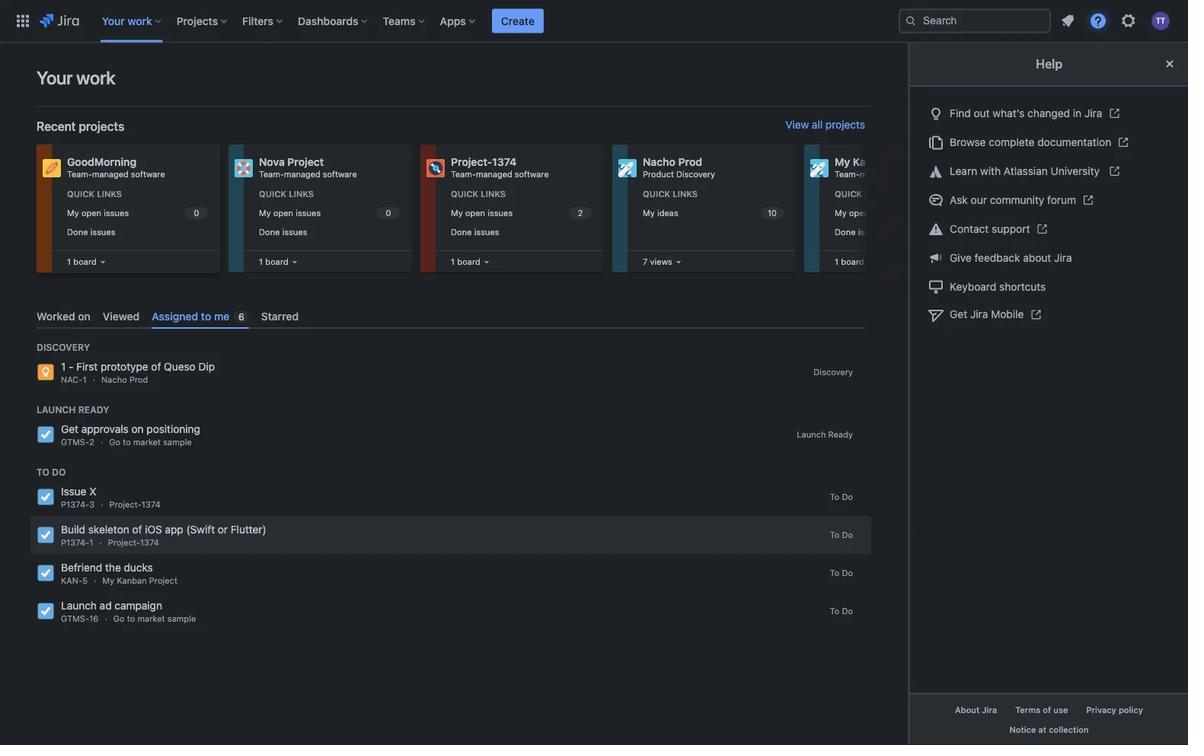Task type: locate. For each thing, give the bounding box(es) containing it.
my open issues for team-
[[67, 208, 129, 218]]

1 horizontal spatial work
[[128, 14, 152, 27]]

market inside launch ad campaign gtms-16 · go to market sample
[[137, 615, 165, 624]]

of left use
[[1043, 706, 1051, 716]]

software inside my kanban project team-managed software
[[899, 170, 933, 179]]

jira image
[[40, 12, 79, 30], [40, 12, 79, 30]]

p1374- down the issue
[[61, 500, 89, 510]]

0 horizontal spatial projects
[[79, 119, 124, 134]]

done issues
[[67, 227, 115, 237], [259, 227, 307, 237], [451, 227, 499, 237], [835, 227, 883, 237]]

links for 1374
[[481, 189, 506, 199]]

project-
[[451, 156, 492, 168], [109, 500, 142, 510], [108, 538, 140, 548]]

mobile
[[991, 308, 1024, 321]]

launch ad campaign gtms-16 · go to market sample
[[61, 600, 196, 624]]

find out what's changed in jira
[[950, 107, 1103, 119]]

done for team-
[[67, 227, 88, 237]]

2 done issues link from the left
[[256, 223, 402, 241]]

managed
[[92, 170, 129, 179], [284, 170, 320, 179], [476, 170, 512, 179], [860, 170, 896, 179]]

1 1 board button from the left
[[64, 254, 109, 270]]

1 horizontal spatial on
[[131, 423, 144, 436]]

to down the campaign
[[127, 615, 135, 624]]

1 gtms- from the top
[[61, 438, 89, 448]]

p1374-
[[61, 500, 89, 510], [61, 538, 89, 548]]

notice at collection link
[[1001, 721, 1098, 740]]

· right 3
[[101, 500, 103, 510]]

do for kanban
[[842, 569, 853, 578]]

2 quick from the left
[[259, 189, 287, 199]]

5 links from the left
[[865, 189, 890, 199]]

1 horizontal spatial your
[[102, 14, 125, 27]]

1 vertical spatial of
[[132, 524, 142, 536]]

0 horizontal spatial launch ready
[[37, 405, 109, 415]]

0 horizontal spatial board image
[[97, 256, 109, 268]]

0 horizontal spatial project
[[149, 576, 177, 586]]

to
[[201, 310, 211, 323], [123, 438, 131, 448], [127, 615, 135, 624]]

launch inside launch ad campaign gtms-16 · go to market sample
[[61, 600, 97, 613]]

open for team-
[[81, 208, 101, 218]]

board for team-
[[73, 257, 97, 267]]

1
[[67, 257, 71, 267], [259, 257, 263, 267], [451, 257, 455, 267], [835, 257, 839, 267], [61, 361, 66, 373], [83, 375, 87, 385], [89, 538, 93, 548]]

2 my open issues link from the left
[[256, 205, 402, 222]]

4 team- from the left
[[835, 170, 860, 179]]

2 vertical spatial launch
[[61, 600, 97, 613]]

quick down my kanban project team-managed software
[[835, 189, 862, 199]]

your work inside dropdown button
[[102, 14, 152, 27]]

help
[[1036, 57, 1063, 71]]

open
[[81, 208, 101, 218], [273, 208, 293, 218], [465, 208, 485, 218], [849, 208, 869, 218]]

links up ideas
[[673, 189, 698, 199]]

team- inside project-1374 team-managed software
[[451, 170, 476, 179]]

4 my open issues link from the left
[[832, 205, 978, 222]]

4 my open issues from the left
[[835, 208, 897, 218]]

7 views button
[[640, 254, 685, 270]]

1 open from the left
[[81, 208, 101, 218]]

links down goodmorning team-managed software
[[97, 189, 122, 199]]

p1374- inside issue x p1374-3 · project-1374
[[61, 500, 89, 510]]

of left queso at the left
[[151, 361, 161, 373]]

contact support link
[[923, 215, 1176, 244]]

on right the worked
[[78, 310, 91, 323]]

to inside tab list
[[201, 310, 211, 323]]

my inside my ideas link
[[643, 208, 655, 218]]

1 inside build skeleton of ios app (swift or flutter) p1374-1 · project-1374
[[89, 538, 93, 548]]

open down my kanban project team-managed software
[[849, 208, 869, 218]]

1 vertical spatial ready
[[829, 430, 853, 440]]

0 horizontal spatial get
[[61, 423, 78, 436]]

1 vertical spatial launch
[[797, 430, 826, 440]]

give feedback about jira link
[[923, 244, 1176, 272]]

3 links from the left
[[481, 189, 506, 199]]

board
[[73, 257, 97, 267], [265, 257, 289, 267], [457, 257, 481, 267], [841, 257, 864, 267]]

your work left projects
[[102, 14, 152, 27]]

open up 1 board popup button
[[465, 208, 485, 218]]

0 vertical spatial market
[[133, 438, 161, 448]]

work
[[128, 14, 152, 27], [76, 67, 115, 88]]

banner
[[0, 0, 1188, 43]]

apps
[[440, 14, 466, 27]]

done up 1 board popup button
[[451, 227, 472, 237]]

0 horizontal spatial of
[[132, 524, 142, 536]]

my open issues link for my kanban project
[[832, 205, 978, 222]]

1 board inside popup button
[[451, 257, 481, 267]]

board image inside popup button
[[481, 256, 493, 268]]

done issues link down goodmorning team-managed software
[[64, 223, 210, 241]]

1 board button for project
[[832, 254, 877, 270]]

notifications image
[[1059, 12, 1077, 30]]

1 vertical spatial p1374-
[[61, 538, 89, 548]]

open down goodmorning team-managed software
[[81, 208, 101, 218]]

1 done from the left
[[67, 227, 88, 237]]

launch
[[37, 405, 76, 415], [797, 430, 826, 440], [61, 600, 97, 613]]

view all projects
[[786, 118, 865, 131]]

0 vertical spatial project-
[[451, 156, 492, 168]]

0 horizontal spatial ready
[[78, 405, 109, 415]]

nacho down prototype
[[101, 375, 127, 385]]

2 my open issues from the left
[[259, 208, 321, 218]]

apps button
[[436, 9, 481, 33]]

links down my kanban project team-managed software
[[865, 189, 890, 199]]

· inside get approvals on positioning gtms-2 · go to market sample
[[100, 438, 103, 448]]

1 vertical spatial your
[[37, 67, 73, 88]]

my for nova
[[259, 208, 271, 218]]

my open issues link down goodmorning team-managed software
[[64, 205, 210, 222]]

1 board image from the left
[[97, 256, 109, 268]]

1 horizontal spatial of
[[151, 361, 161, 373]]

tab list
[[30, 304, 872, 329]]

4 done issues from the left
[[835, 227, 883, 237]]

starred
[[261, 310, 299, 323]]

quick links for project
[[259, 189, 314, 199]]

my open issues down nova project team-managed software
[[259, 208, 321, 218]]

quick links for 1374
[[451, 189, 506, 199]]

2 links from the left
[[289, 189, 314, 199]]

2 vertical spatial to
[[127, 615, 135, 624]]

1 vertical spatial on
[[131, 423, 144, 436]]

4 1 board from the left
[[835, 257, 864, 267]]

done down goodmorning
[[67, 227, 88, 237]]

0 vertical spatial nacho
[[643, 156, 676, 168]]

1 horizontal spatial project
[[287, 156, 324, 168]]

4 done issues link from the left
[[832, 223, 978, 241]]

kanban down ducks
[[117, 576, 147, 586]]

3 1 board button from the left
[[832, 254, 877, 270]]

my down goodmorning
[[67, 208, 79, 218]]

4 quick from the left
[[643, 189, 670, 199]]

do for flutter)
[[842, 530, 853, 540]]

market down positioning
[[133, 438, 161, 448]]

2 1 board button from the left
[[256, 254, 301, 270]]

my open issues for 1374
[[451, 208, 513, 218]]

nacho prod product discovery
[[643, 156, 715, 179]]

my open issues link
[[64, 205, 210, 222], [256, 205, 402, 222], [448, 205, 594, 222], [832, 205, 978, 222]]

1 vertical spatial your work
[[37, 67, 115, 88]]

1 quick links from the left
[[67, 189, 122, 199]]

2 software from the left
[[323, 170, 357, 179]]

get down keyboard
[[950, 308, 968, 321]]

1 board button for managed
[[64, 254, 109, 270]]

p1374- down build
[[61, 538, 89, 548]]

0 horizontal spatial work
[[76, 67, 115, 88]]

open down nova project team-managed software
[[273, 208, 293, 218]]

2 done from the left
[[259, 227, 280, 237]]

quick for nacho
[[643, 189, 670, 199]]

1 vertical spatial to
[[123, 438, 131, 448]]

3 1 board from the left
[[451, 257, 481, 267]]

3 my open issues from the left
[[451, 208, 513, 218]]

· inside 1 - first prototype of queso dip nac-1 · nacho prod
[[93, 375, 95, 385]]

open for kanban
[[849, 208, 869, 218]]

of left ios
[[132, 524, 142, 536]]

jira inside button
[[982, 706, 997, 716]]

nova
[[259, 156, 285, 168]]

1374 inside build skeleton of ios app (swift or flutter) p1374-1 · project-1374
[[140, 538, 159, 548]]

quick
[[67, 189, 95, 199], [259, 189, 287, 199], [451, 189, 479, 199], [643, 189, 670, 199], [835, 189, 862, 199]]

2 team- from the left
[[259, 170, 284, 179]]

project
[[287, 156, 324, 168], [894, 156, 931, 168], [149, 576, 177, 586]]

1 vertical spatial get
[[61, 423, 78, 436]]

done issues up 1 board popup button
[[451, 227, 499, 237]]

managed inside nova project team-managed software
[[284, 170, 320, 179]]

4 done from the left
[[835, 227, 856, 237]]

build skeleton of ios app (swift or flutter) p1374-1 · project-1374
[[61, 524, 266, 548]]

3 done from the left
[[451, 227, 472, 237]]

1 software from the left
[[131, 170, 165, 179]]

quick for goodmorning
[[67, 189, 95, 199]]

0 vertical spatial to
[[201, 310, 211, 323]]

1 vertical spatial nacho
[[101, 375, 127, 385]]

3 quick from the left
[[451, 189, 479, 199]]

Search field
[[899, 9, 1051, 33]]

quick links up ideas
[[643, 189, 698, 199]]

0 vertical spatial your
[[102, 14, 125, 27]]

work up recent projects
[[76, 67, 115, 88]]

goodmorning team-managed software
[[67, 156, 165, 179]]

3 open from the left
[[465, 208, 485, 218]]

3 team- from the left
[[451, 170, 476, 179]]

get approvals on positioning gtms-2 · go to market sample
[[61, 423, 200, 448]]

4 software from the left
[[899, 170, 933, 179]]

2 horizontal spatial discovery
[[814, 367, 853, 377]]

nacho
[[643, 156, 676, 168], [101, 375, 127, 385]]

my open issues link down nova project team-managed software
[[256, 205, 402, 222]]

done issues link for project-1374
[[448, 223, 594, 241]]

1 horizontal spatial board image
[[289, 256, 301, 268]]

recent
[[37, 119, 76, 134]]

go inside get approvals on positioning gtms-2 · go to market sample
[[109, 438, 120, 448]]

· inside befriend the ducks kan-5 · my kanban project
[[94, 576, 96, 586]]

done issues down goodmorning team-managed software
[[67, 227, 115, 237]]

get inside get approvals on positioning gtms-2 · go to market sample
[[61, 423, 78, 436]]

about jira
[[955, 706, 997, 716]]

appswitcher icon image
[[14, 12, 32, 30]]

board inside popup button
[[457, 257, 481, 267]]

team-
[[67, 170, 92, 179], [259, 170, 284, 179], [451, 170, 476, 179], [835, 170, 860, 179]]

quick for my
[[835, 189, 862, 199]]

with
[[980, 165, 1001, 177]]

go inside launch ad campaign gtms-16 · go to market sample
[[113, 615, 125, 624]]

to left me
[[201, 310, 211, 323]]

team- inside nova project team-managed software
[[259, 170, 284, 179]]

project down ducks
[[149, 576, 177, 586]]

2 horizontal spatial board image
[[481, 256, 493, 268]]

app
[[165, 524, 183, 536]]

product
[[643, 170, 674, 179]]

go down approvals
[[109, 438, 120, 448]]

kanban down view all projects "link"
[[853, 156, 891, 168]]

2 vertical spatial 1374
[[140, 538, 159, 548]]

2 gtms- from the top
[[61, 615, 89, 624]]

1 vertical spatial go
[[113, 615, 125, 624]]

· right 16
[[105, 615, 107, 624]]

settings image
[[1120, 12, 1138, 30]]

me
[[214, 310, 230, 323]]

create button
[[492, 9, 544, 33]]

projects right all
[[826, 118, 865, 131]]

get for get approvals on positioning gtms-2 · go to market sample
[[61, 423, 78, 436]]

3 board from the left
[[457, 257, 481, 267]]

1 vertical spatial 1374
[[142, 500, 161, 510]]

gtms- down kan-
[[61, 615, 89, 624]]

go down the campaign
[[113, 615, 125, 624]]

3 software from the left
[[515, 170, 549, 179]]

to inside get approvals on positioning gtms-2 · go to market sample
[[123, 438, 131, 448]]

terms
[[1016, 706, 1041, 716]]

links down nova project team-managed software
[[289, 189, 314, 199]]

to do
[[37, 467, 66, 478], [830, 492, 853, 502], [830, 530, 853, 540], [830, 569, 853, 578], [830, 607, 853, 617]]

4 board from the left
[[841, 257, 864, 267]]

1 my open issues link from the left
[[64, 205, 210, 222]]

done down my kanban project team-managed software
[[835, 227, 856, 237]]

go
[[109, 438, 120, 448], [113, 615, 125, 624]]

0 vertical spatial gtms-
[[61, 438, 89, 448]]

quick down "nova"
[[259, 189, 287, 199]]

1 horizontal spatial discovery
[[676, 170, 715, 179]]

0 vertical spatial of
[[151, 361, 161, 373]]

0 vertical spatial 1374
[[492, 156, 517, 168]]

my open issues down goodmorning team-managed software
[[67, 208, 129, 218]]

2 p1374- from the top
[[61, 538, 89, 548]]

3 board image from the left
[[481, 256, 493, 268]]

1374 inside issue x p1374-3 · project-1374
[[142, 500, 161, 510]]

my open issues link down my kanban project team-managed software
[[832, 205, 978, 222]]

4 open from the left
[[849, 208, 869, 218]]

p1374- inside build skeleton of ios app (swift or flutter) p1374-1 · project-1374
[[61, 538, 89, 548]]

1 board for project
[[259, 257, 289, 267]]

project right "nova"
[[287, 156, 324, 168]]

project inside my kanban project team-managed software
[[894, 156, 931, 168]]

2 board image from the left
[[289, 256, 301, 268]]

0 vertical spatial on
[[78, 310, 91, 323]]

1374
[[492, 156, 517, 168], [142, 500, 161, 510], [140, 538, 159, 548]]

prod inside 1 - first prototype of queso dip nac-1 · nacho prod
[[129, 375, 148, 385]]

give
[[950, 252, 972, 264]]

teams
[[383, 14, 416, 27]]

quick links down project-1374 team-managed software
[[451, 189, 506, 199]]

board for 1374
[[457, 257, 481, 267]]

all
[[812, 118, 823, 131]]

1 horizontal spatial kanban
[[853, 156, 891, 168]]

project- inside project-1374 team-managed software
[[451, 156, 492, 168]]

1 p1374- from the top
[[61, 500, 89, 510]]

5 quick links from the left
[[835, 189, 890, 199]]

quick links down goodmorning
[[67, 189, 122, 199]]

2 vertical spatial of
[[1043, 706, 1051, 716]]

1 vertical spatial discovery
[[37, 342, 90, 353]]

documentation
[[1038, 136, 1112, 148]]

2 open from the left
[[273, 208, 293, 218]]

market down the campaign
[[137, 615, 165, 624]]

my down the at left bottom
[[102, 576, 114, 586]]

5 quick from the left
[[835, 189, 862, 199]]

7
[[643, 257, 648, 267]]

done issues link for goodmorning
[[64, 223, 210, 241]]

2 vertical spatial discovery
[[814, 367, 853, 377]]

board image for 1374
[[481, 256, 493, 268]]

1 1 board from the left
[[67, 257, 97, 267]]

quick down project-1374 team-managed software
[[451, 189, 479, 199]]

quick links for prod
[[643, 189, 698, 199]]

0 horizontal spatial prod
[[129, 375, 148, 385]]

· inside issue x p1374-3 · project-1374
[[101, 500, 103, 510]]

create
[[501, 14, 535, 27]]

3 done issues from the left
[[451, 227, 499, 237]]

3
[[89, 500, 95, 510]]

3 done issues link from the left
[[448, 223, 594, 241]]

projects up goodmorning
[[79, 119, 124, 134]]

0 vertical spatial prod
[[678, 156, 702, 168]]

quick links
[[67, 189, 122, 199], [259, 189, 314, 199], [451, 189, 506, 199], [643, 189, 698, 199], [835, 189, 890, 199]]

board image
[[97, 256, 109, 268], [289, 256, 301, 268], [481, 256, 493, 268]]

1 done issues link from the left
[[64, 223, 210, 241]]

1 vertical spatial market
[[137, 615, 165, 624]]

do
[[52, 467, 66, 478], [842, 492, 853, 502], [842, 530, 853, 540], [842, 569, 853, 578], [842, 607, 853, 617]]

1 links from the left
[[97, 189, 122, 199]]

done
[[67, 227, 88, 237], [259, 227, 280, 237], [451, 227, 472, 237], [835, 227, 856, 237]]

1 quick from the left
[[67, 189, 95, 199]]

quick up my ideas
[[643, 189, 670, 199]]

1 horizontal spatial projects
[[826, 118, 865, 131]]

to
[[37, 467, 49, 478], [830, 492, 840, 502], [830, 530, 840, 540], [830, 569, 840, 578], [830, 607, 840, 617]]

2 managed from the left
[[284, 170, 320, 179]]

3 my open issues link from the left
[[448, 205, 594, 222]]

2 board from the left
[[265, 257, 289, 267]]

privacy policy link
[[1077, 701, 1153, 721]]

your work up recent projects
[[37, 67, 115, 88]]

1 done issues from the left
[[67, 227, 115, 237]]

ready
[[78, 405, 109, 415], [829, 430, 853, 440]]

nacho up product on the right of the page
[[643, 156, 676, 168]]

flutter)
[[231, 524, 266, 536]]

work left projects
[[128, 14, 152, 27]]

discovery inside nacho prod product discovery
[[676, 170, 715, 179]]

3 quick links from the left
[[451, 189, 506, 199]]

to down approvals
[[123, 438, 131, 448]]

board image for project
[[289, 256, 301, 268]]

done issues link for my kanban project
[[832, 223, 978, 241]]

keyboard
[[950, 280, 997, 293]]

quick down goodmorning
[[67, 189, 95, 199]]

on inside tab list
[[78, 310, 91, 323]]

1 - first prototype of queso dip nac-1 · nacho prod
[[61, 361, 215, 385]]

on right approvals
[[131, 423, 144, 436]]

1 horizontal spatial get
[[950, 308, 968, 321]]

software
[[131, 170, 165, 179], [323, 170, 357, 179], [515, 170, 549, 179], [899, 170, 933, 179]]

2 horizontal spatial of
[[1043, 706, 1051, 716]]

do for to
[[842, 607, 853, 617]]

1 horizontal spatial 1 board button
[[256, 254, 301, 270]]

my down view all projects "link"
[[835, 156, 850, 168]]

1 board button for team-
[[256, 254, 301, 270]]

done issues link down nova project team-managed software
[[256, 223, 402, 241]]

my left ideas
[[643, 208, 655, 218]]

done issues for 1374
[[451, 227, 499, 237]]

0 horizontal spatial kanban
[[117, 576, 147, 586]]

0 horizontal spatial nacho
[[101, 375, 127, 385]]

team- inside goodmorning team-managed software
[[67, 170, 92, 179]]

get left approvals
[[61, 423, 78, 436]]

· down first
[[93, 375, 95, 385]]

6
[[238, 312, 244, 322]]

done down "nova"
[[259, 227, 280, 237]]

1 horizontal spatial launch ready
[[797, 430, 853, 440]]

my down my kanban project team-managed software
[[835, 208, 847, 218]]

0 vertical spatial your work
[[102, 14, 152, 27]]

get
[[950, 308, 968, 321], [61, 423, 78, 436]]

done issues link up give
[[832, 223, 978, 241]]

4 managed from the left
[[860, 170, 896, 179]]

prod up ideas
[[678, 156, 702, 168]]

4 links from the left
[[673, 189, 698, 199]]

quick links down nova project team-managed software
[[259, 189, 314, 199]]

0 vertical spatial get
[[950, 308, 968, 321]]

2 vertical spatial project-
[[108, 538, 140, 548]]

my for project-
[[451, 208, 463, 218]]

software inside nova project team-managed software
[[323, 170, 357, 179]]

done issues down my kanban project team-managed software
[[835, 227, 883, 237]]

0 vertical spatial sample
[[163, 438, 192, 448]]

quick links down my kanban project team-managed software
[[835, 189, 890, 199]]

quick links for team-
[[67, 189, 122, 199]]

to for kanban
[[830, 569, 840, 578]]

1 horizontal spatial prod
[[678, 156, 702, 168]]

learn with atlassian university
[[950, 165, 1103, 177]]

2 quick links from the left
[[259, 189, 314, 199]]

1 vertical spatial sample
[[167, 615, 196, 624]]

0 horizontal spatial on
[[78, 310, 91, 323]]

0 horizontal spatial your
[[37, 67, 73, 88]]

software inside goodmorning team-managed software
[[131, 170, 165, 179]]

jira right about at the bottom right of the page
[[982, 706, 997, 716]]

· right 2
[[100, 438, 103, 448]]

atlassian
[[1004, 165, 1048, 177]]

your inside dropdown button
[[102, 14, 125, 27]]

project left learn
[[894, 156, 931, 168]]

your work button
[[97, 9, 167, 33]]

done issues for kanban
[[835, 227, 883, 237]]

quick for project-
[[451, 189, 479, 199]]

1 my open issues from the left
[[67, 208, 129, 218]]

gtms- down approvals
[[61, 438, 89, 448]]

browse complete documentation link
[[923, 128, 1176, 157]]

1 vertical spatial kanban
[[117, 576, 147, 586]]

the
[[105, 562, 121, 575]]

1 vertical spatial project-
[[109, 500, 142, 510]]

1 horizontal spatial nacho
[[643, 156, 676, 168]]

prod down prototype
[[129, 375, 148, 385]]

managed inside my kanban project team-managed software
[[860, 170, 896, 179]]

2 1 board from the left
[[259, 257, 289, 267]]

my for my
[[835, 208, 847, 218]]

2 done issues from the left
[[259, 227, 307, 237]]

0 vertical spatial p1374-
[[61, 500, 89, 510]]

1 horizontal spatial ready
[[829, 430, 853, 440]]

links for project
[[289, 189, 314, 199]]

0 vertical spatial kanban
[[853, 156, 891, 168]]

done issues link up 1 board popup button
[[448, 223, 594, 241]]

done issues link
[[64, 223, 210, 241], [256, 223, 402, 241], [448, 223, 594, 241], [832, 223, 978, 241]]

my open issues down project-1374 team-managed software
[[451, 208, 513, 218]]

1 vertical spatial prod
[[129, 375, 148, 385]]

to do for kanban
[[830, 569, 853, 578]]

3 managed from the left
[[476, 170, 512, 179]]

project inside nova project team-managed software
[[287, 156, 324, 168]]

0 vertical spatial work
[[128, 14, 152, 27]]

0 vertical spatial discovery
[[676, 170, 715, 179]]

notice
[[1010, 725, 1036, 735]]

1 team- from the left
[[67, 170, 92, 179]]

links down project-1374 team-managed software
[[481, 189, 506, 199]]

1 managed from the left
[[92, 170, 129, 179]]

ios
[[145, 524, 162, 536]]

of inside "link"
[[1043, 706, 1051, 716]]

done issues down nova project team-managed software
[[259, 227, 307, 237]]

0 vertical spatial go
[[109, 438, 120, 448]]

dashboards
[[298, 14, 359, 27]]

my down "nova"
[[259, 208, 271, 218]]

my open issues link down project-1374 team-managed software
[[448, 205, 594, 222]]

to inside launch ad campaign gtms-16 · go to market sample
[[127, 615, 135, 624]]

1 board from the left
[[73, 257, 97, 267]]

4 quick links from the left
[[643, 189, 698, 199]]

2 horizontal spatial 1 board button
[[832, 254, 877, 270]]

my up 1 board popup button
[[451, 208, 463, 218]]

1 vertical spatial gtms-
[[61, 615, 89, 624]]

board for kanban
[[841, 257, 864, 267]]

projects inside "link"
[[826, 118, 865, 131]]

launch ready
[[37, 405, 109, 415], [797, 430, 853, 440]]

projects button
[[172, 9, 233, 33]]

· down skeleton
[[99, 538, 102, 548]]

approvals
[[81, 423, 129, 436]]

0 horizontal spatial 1 board button
[[64, 254, 109, 270]]

2 horizontal spatial project
[[894, 156, 931, 168]]

my open issues down my kanban project team-managed software
[[835, 208, 897, 218]]

· right 5
[[94, 576, 96, 586]]

worked
[[37, 310, 75, 323]]



Task type: describe. For each thing, give the bounding box(es) containing it.
policy
[[1119, 706, 1144, 716]]

positioning
[[147, 423, 200, 436]]

at
[[1039, 725, 1047, 735]]

-
[[69, 361, 73, 373]]

sample inside get approvals on positioning gtms-2 · go to market sample
[[163, 438, 192, 448]]

1 board button
[[448, 254, 493, 270]]

my open issues link for goodmorning
[[64, 205, 210, 222]]

ask our community forum
[[950, 194, 1076, 206]]

out
[[974, 107, 990, 119]]

sample inside launch ad campaign gtms-16 · go to market sample
[[167, 615, 196, 624]]

assigned
[[152, 310, 198, 323]]

get jira mobile
[[950, 308, 1024, 321]]

my open issues link for project-1374
[[448, 205, 594, 222]]

ad
[[100, 600, 112, 613]]

about jira button
[[946, 701, 1006, 721]]

search image
[[905, 15, 917, 27]]

0 horizontal spatial discovery
[[37, 342, 90, 353]]

issue
[[61, 486, 86, 498]]

primary element
[[9, 0, 899, 42]]

links for prod
[[673, 189, 698, 199]]

1 board for team-
[[67, 257, 97, 267]]

my inside befriend the ducks kan-5 · my kanban project
[[102, 576, 114, 586]]

nacho inside nacho prod product discovery
[[643, 156, 676, 168]]

my open issues for project
[[259, 208, 321, 218]]

contact support
[[950, 222, 1030, 235]]

my kanban project team-managed software
[[835, 156, 933, 179]]

feedback
[[975, 252, 1020, 264]]

project- inside issue x p1374-3 · project-1374
[[109, 500, 142, 510]]

privacy
[[1087, 706, 1117, 716]]

befriend the ducks kan-5 · my kanban project
[[61, 562, 177, 586]]

done for project
[[259, 227, 280, 237]]

to do for flutter)
[[830, 530, 853, 540]]

to for to
[[830, 607, 840, 617]]

get for get jira mobile
[[950, 308, 968, 321]]

view
[[786, 118, 809, 131]]

1 vertical spatial work
[[76, 67, 115, 88]]

kan-
[[61, 576, 82, 586]]

kanban inside befriend the ducks kan-5 · my kanban project
[[117, 576, 147, 586]]

project- inside build skeleton of ios app (swift or flutter) p1374-1 · project-1374
[[108, 538, 140, 548]]

project-1374 team-managed software
[[451, 156, 549, 179]]

managed inside goodmorning team-managed software
[[92, 170, 129, 179]]

nacho inside 1 - first prototype of queso dip nac-1 · nacho prod
[[101, 375, 127, 385]]

project inside befriend the ducks kan-5 · my kanban project
[[149, 576, 177, 586]]

done for kanban
[[835, 227, 856, 237]]

kanban inside my kanban project team-managed software
[[853, 156, 891, 168]]

learn
[[950, 165, 978, 177]]

goodmorning
[[67, 156, 136, 168]]

links for team-
[[97, 189, 122, 199]]

get jira mobile link
[[923, 301, 1176, 329]]

filters button
[[238, 9, 289, 33]]

what's
[[993, 107, 1025, 119]]

1 vertical spatial launch ready
[[797, 430, 853, 440]]

prototype
[[101, 361, 148, 373]]

prod inside nacho prod product discovery
[[678, 156, 702, 168]]

collection
[[1049, 725, 1089, 735]]

· inside build skeleton of ios app (swift or flutter) p1374-1 · project-1374
[[99, 538, 102, 548]]

16
[[89, 615, 99, 624]]

ask our community forum link
[[923, 186, 1176, 215]]

0 vertical spatial launch
[[37, 405, 76, 415]]

recent projects
[[37, 119, 124, 134]]

about
[[955, 706, 980, 716]]

on inside get approvals on positioning gtms-2 · go to market sample
[[131, 423, 144, 436]]

notice at collection
[[1010, 725, 1089, 735]]

or
[[218, 524, 228, 536]]

filters
[[242, 14, 274, 27]]

of inside 1 - first prototype of queso dip nac-1 · nacho prod
[[151, 361, 161, 373]]

ask
[[950, 194, 968, 206]]

contact
[[950, 222, 989, 235]]

open for 1374
[[465, 208, 485, 218]]

jira right in
[[1085, 107, 1103, 119]]

find
[[950, 107, 971, 119]]

dip
[[198, 361, 215, 373]]

nac-
[[61, 375, 83, 385]]

done for 1374
[[451, 227, 472, 237]]

team- inside my kanban project team-managed software
[[835, 170, 860, 179]]

software inside project-1374 team-managed software
[[515, 170, 549, 179]]

1 board for 1374
[[451, 257, 481, 267]]

your profile and settings image
[[1152, 12, 1170, 30]]

support
[[992, 222, 1030, 235]]

gtms- inside get approvals on positioning gtms-2 · go to market sample
[[61, 438, 89, 448]]

open for project
[[273, 208, 293, 218]]

done issues for project
[[259, 227, 307, 237]]

befriend
[[61, 562, 102, 575]]

board image for team-
[[97, 256, 109, 268]]

queso
[[164, 361, 196, 373]]

learn with atlassian university link
[[923, 157, 1176, 186]]

done issues for team-
[[67, 227, 115, 237]]

my ideas
[[643, 208, 679, 218]]

help image
[[1089, 12, 1108, 30]]

7 views
[[643, 257, 673, 267]]

keyboard shortcuts
[[950, 280, 1046, 293]]

managed inside project-1374 team-managed software
[[476, 170, 512, 179]]

1 inside 1 board popup button
[[451, 257, 455, 267]]

ducks
[[124, 562, 153, 575]]

keyboard shortcuts link
[[923, 272, 1176, 301]]

assigned to me
[[152, 310, 230, 323]]

complete
[[989, 136, 1035, 148]]

0 vertical spatial launch ready
[[37, 405, 109, 415]]

1374 inside project-1374 team-managed software
[[492, 156, 517, 168]]

terms of use
[[1016, 706, 1068, 716]]

quick links for kanban
[[835, 189, 890, 199]]

viewed
[[103, 310, 140, 323]]

about
[[1023, 252, 1051, 264]]

terms of use link
[[1006, 701, 1077, 721]]

to for flutter)
[[830, 530, 840, 540]]

to do for to
[[830, 607, 853, 617]]

board image
[[673, 256, 685, 268]]

projects
[[177, 14, 218, 27]]

view all projects link
[[786, 118, 865, 134]]

board for project
[[265, 257, 289, 267]]

my for goodmorning
[[67, 208, 79, 218]]

shortcuts
[[1000, 280, 1046, 293]]

jira left mobile
[[970, 308, 988, 321]]

changed
[[1028, 107, 1070, 119]]

views
[[650, 257, 673, 267]]

jira right about
[[1054, 252, 1072, 264]]

campaign
[[115, 600, 162, 613]]

banner containing your work
[[0, 0, 1188, 43]]

5
[[82, 576, 88, 586]]

first
[[76, 361, 98, 373]]

tab list containing worked on
[[30, 304, 872, 329]]

privacy policy
[[1087, 706, 1144, 716]]

forum
[[1048, 194, 1076, 206]]

my open issues for kanban
[[835, 208, 897, 218]]

· inside launch ad campaign gtms-16 · go to market sample
[[105, 615, 107, 624]]

quick for nova
[[259, 189, 287, 199]]

find out what's changed in jira link
[[923, 99, 1176, 128]]

my open issues link for nova project
[[256, 205, 402, 222]]

market inside get approvals on positioning gtms-2 · go to market sample
[[133, 438, 161, 448]]

dashboards button
[[293, 9, 374, 33]]

build
[[61, 524, 85, 536]]

done issues link for nova project
[[256, 223, 402, 241]]

0 vertical spatial ready
[[78, 405, 109, 415]]

university
[[1051, 165, 1100, 177]]

gtms- inside launch ad campaign gtms-16 · go to market sample
[[61, 615, 89, 624]]

work inside dropdown button
[[128, 14, 152, 27]]

close image
[[1161, 55, 1179, 73]]

of inside build skeleton of ios app (swift or flutter) p1374-1 · project-1374
[[132, 524, 142, 536]]

ideas
[[657, 208, 679, 218]]

in
[[1073, 107, 1082, 119]]

my inside my kanban project team-managed software
[[835, 156, 850, 168]]

skeleton
[[88, 524, 129, 536]]

1 board for kanban
[[835, 257, 864, 267]]

links for kanban
[[865, 189, 890, 199]]

our
[[971, 194, 987, 206]]

my for nacho
[[643, 208, 655, 218]]

(swift
[[186, 524, 215, 536]]



Task type: vqa. For each thing, say whether or not it's contained in the screenshot.
Medium icon
no



